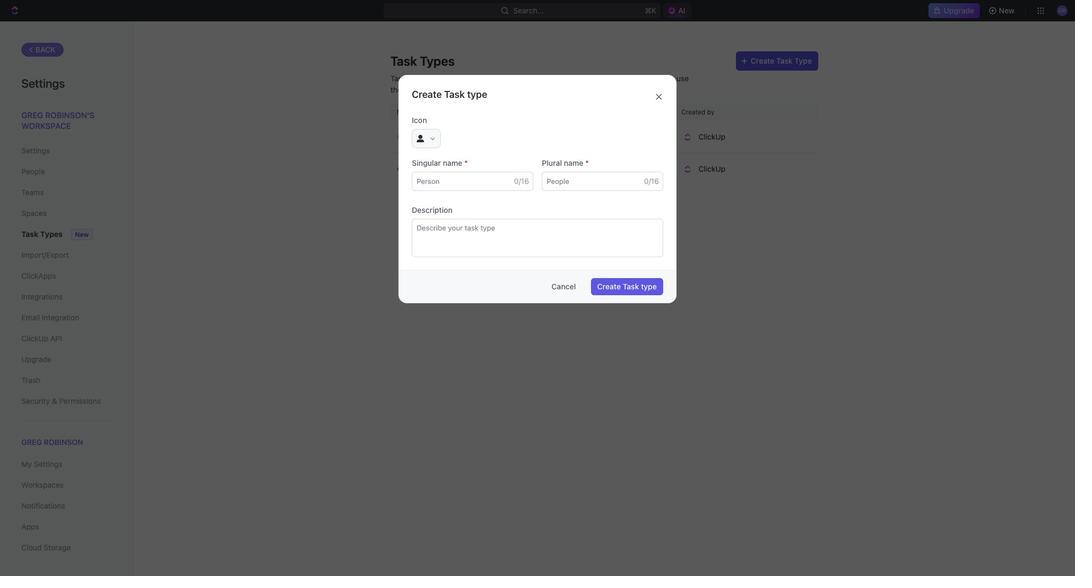 Task type: vqa. For each thing, say whether or not it's contained in the screenshot.
alert
no



Task type: locate. For each thing, give the bounding box(es) containing it.
epics,
[[459, 85, 479, 94]]

apps link
[[21, 518, 112, 536]]

them
[[390, 85, 408, 94]]

upgrade link down clickup api link
[[21, 350, 112, 369]]

1on1s.
[[583, 85, 604, 94]]

use
[[677, 74, 689, 83]]

tasks left to
[[646, 74, 666, 83]]

user large image
[[417, 135, 424, 142]]

*
[[464, 158, 468, 167], [585, 158, 589, 167]]

0 vertical spatial create task type
[[412, 89, 487, 100]]

cloud storage link
[[21, 539, 112, 557]]

1 vertical spatial task types
[[21, 229, 63, 239]]

0 horizontal spatial upgrade
[[21, 355, 51, 364]]

2 greg from the top
[[21, 438, 42, 447]]

1 name from the left
[[443, 158, 462, 167]]

upgrade left 'new' button
[[944, 6, 974, 15]]

Describe your task type text field
[[412, 219, 663, 257]]

1 vertical spatial new
[[75, 231, 89, 239]]

2 name from the left
[[564, 158, 583, 167]]

1 vertical spatial upgrade
[[21, 355, 51, 364]]

for
[[456, 74, 466, 83], [410, 85, 420, 94]]

0 horizontal spatial 0/16
[[514, 177, 529, 186]]

clickup
[[699, 132, 725, 141], [699, 164, 725, 173], [21, 334, 48, 343]]

create task type button
[[736, 51, 818, 71]]

0/16
[[514, 177, 529, 186], [644, 177, 659, 186]]

1 horizontal spatial *
[[585, 158, 589, 167]]

type inside button
[[641, 282, 657, 291]]

greg inside greg robinson's workspace
[[21, 110, 43, 120]]

0 horizontal spatial tasks
[[390, 74, 410, 83]]

0 vertical spatial clickup
[[699, 132, 725, 141]]

upgrade
[[944, 6, 974, 15], [21, 355, 51, 364]]

upgrade link left 'new' button
[[929, 3, 980, 18]]

new button
[[984, 2, 1021, 19]]

0/16 for plural name *
[[644, 177, 659, 186]]

settings
[[21, 76, 65, 90], [21, 146, 50, 155], [34, 460, 62, 469]]

1 horizontal spatial for
[[456, 74, 466, 83]]

integration
[[42, 313, 79, 322]]

0 horizontal spatial for
[[410, 85, 420, 94]]

2 horizontal spatial create
[[751, 56, 774, 65]]

tasks can be used for anything in clickup. customize names and icons of tasks to use them for things like epics, customers, people, invoices, 1on1s.
[[390, 74, 689, 94]]

upgrade link
[[929, 3, 980, 18], [21, 350, 112, 369]]

1 * from the left
[[464, 158, 468, 167]]

* up person field in the left top of the page
[[464, 158, 468, 167]]

1 vertical spatial clickup
[[699, 164, 725, 173]]

search...
[[513, 6, 544, 15]]

types up the import/export
[[40, 229, 63, 239]]

1 horizontal spatial new
[[999, 6, 1015, 15]]

create task type
[[751, 56, 812, 65]]

settings right the my
[[34, 460, 62, 469]]

types up be
[[420, 53, 455, 68]]

1 horizontal spatial name
[[564, 158, 583, 167]]

name
[[397, 108, 414, 116]]

back
[[35, 45, 55, 54]]

1 horizontal spatial task types
[[390, 53, 455, 68]]

settings element
[[0, 21, 134, 576]]

spaces
[[21, 209, 47, 218]]

for up epics,
[[456, 74, 466, 83]]

0 horizontal spatial new
[[75, 231, 89, 239]]

1 0/16 from the left
[[514, 177, 529, 186]]

create left type
[[751, 56, 774, 65]]

create right cancel at the right
[[597, 282, 621, 291]]

0 vertical spatial greg
[[21, 110, 43, 120]]

2 vertical spatial create
[[597, 282, 621, 291]]

0 vertical spatial type
[[467, 89, 487, 100]]

greg
[[21, 110, 43, 120], [21, 438, 42, 447]]

⌘k
[[645, 6, 656, 15]]

1 horizontal spatial upgrade link
[[929, 3, 980, 18]]

tasks up them
[[390, 74, 410, 83]]

1 horizontal spatial types
[[420, 53, 455, 68]]

2 * from the left
[[585, 158, 589, 167]]

for down can
[[410, 85, 420, 94]]

1 greg from the top
[[21, 110, 43, 120]]

singular name *
[[412, 158, 468, 167]]

icon
[[412, 116, 427, 125]]

0 vertical spatial types
[[420, 53, 455, 68]]

0 horizontal spatial task types
[[21, 229, 63, 239]]

1 vertical spatial type
[[641, 282, 657, 291]]

1 vertical spatial greg
[[21, 438, 42, 447]]

0 horizontal spatial type
[[467, 89, 487, 100]]

greg up workspace
[[21, 110, 43, 120]]

1 horizontal spatial create task type
[[597, 282, 657, 291]]

1 vertical spatial create task type
[[597, 282, 657, 291]]

0 horizontal spatial *
[[464, 158, 468, 167]]

settings up people
[[21, 146, 50, 155]]

name
[[443, 158, 462, 167], [564, 158, 583, 167]]

settings down 'back' link
[[21, 76, 65, 90]]

security & permissions link
[[21, 392, 112, 410]]

0 horizontal spatial types
[[40, 229, 63, 239]]

singular
[[412, 158, 441, 167]]

0 vertical spatial upgrade link
[[929, 3, 980, 18]]

of
[[637, 74, 644, 83]]

clickup api link
[[21, 330, 112, 348]]

name right the plural on the right
[[564, 158, 583, 167]]

new
[[999, 6, 1015, 15], [75, 231, 89, 239]]

1 vertical spatial upgrade link
[[21, 350, 112, 369]]

types
[[420, 53, 455, 68], [40, 229, 63, 239]]

task types up can
[[390, 53, 455, 68]]

create
[[751, 56, 774, 65], [412, 89, 442, 100], [597, 282, 621, 291]]

2 vertical spatial clickup
[[21, 334, 48, 343]]

greg up the my
[[21, 438, 42, 447]]

trash link
[[21, 371, 112, 389]]

1 vertical spatial settings
[[21, 146, 50, 155]]

name for singular
[[443, 158, 462, 167]]

task types
[[390, 53, 455, 68], [21, 229, 63, 239]]

anything
[[468, 74, 497, 83]]

0 vertical spatial new
[[999, 6, 1015, 15]]

Person field
[[412, 172, 533, 191]]

create down be
[[412, 89, 442, 100]]

name right "singular"
[[443, 158, 462, 167]]

used
[[437, 74, 454, 83]]

create task type button
[[591, 278, 663, 295]]

1 horizontal spatial 0/16
[[644, 177, 659, 186]]

1 vertical spatial for
[[410, 85, 420, 94]]

import/export
[[21, 250, 69, 259]]

task
[[390, 53, 417, 68], [776, 56, 793, 65], [444, 89, 465, 100], [414, 132, 430, 141], [21, 229, 38, 239], [623, 282, 639, 291]]

greg for greg robinson
[[21, 438, 42, 447]]

0 horizontal spatial create
[[412, 89, 442, 100]]

1 vertical spatial types
[[40, 229, 63, 239]]

1 vertical spatial create
[[412, 89, 442, 100]]

email integration
[[21, 313, 79, 322]]

0 vertical spatial settings
[[21, 76, 65, 90]]

security
[[21, 396, 50, 405]]

type
[[467, 89, 487, 100], [641, 282, 657, 291]]

1 horizontal spatial tasks
[[646, 74, 666, 83]]

task types up the import/export
[[21, 229, 63, 239]]

* up the people field
[[585, 158, 589, 167]]

permissions
[[59, 396, 101, 405]]

1 horizontal spatial type
[[641, 282, 657, 291]]

can
[[412, 74, 424, 83]]

tasks
[[390, 74, 410, 83], [646, 74, 666, 83]]

0 horizontal spatial name
[[443, 158, 462, 167]]

upgrade down 'clickup api'
[[21, 355, 51, 364]]

my
[[21, 460, 32, 469]]

0 vertical spatial upgrade
[[944, 6, 974, 15]]

2 0/16 from the left
[[644, 177, 659, 186]]

cancel
[[552, 282, 576, 291]]

customize
[[538, 74, 575, 83]]

email
[[21, 313, 40, 322]]

trash
[[21, 376, 41, 385]]

task types inside settings element
[[21, 229, 63, 239]]

created
[[681, 108, 706, 116]]

new inside button
[[999, 6, 1015, 15]]



Task type: describe. For each thing, give the bounding box(es) containing it.
greg for greg robinson's workspace
[[21, 110, 43, 120]]

people
[[21, 167, 45, 176]]

and
[[602, 74, 615, 83]]

be
[[426, 74, 435, 83]]

security & permissions
[[21, 396, 101, 405]]

plural
[[542, 158, 562, 167]]

people,
[[523, 85, 549, 94]]

clickup api
[[21, 334, 62, 343]]

in
[[499, 74, 505, 83]]

type
[[795, 56, 812, 65]]

storage
[[44, 543, 71, 552]]

name for plural
[[564, 158, 583, 167]]

types inside settings element
[[40, 229, 63, 239]]

0 vertical spatial for
[[456, 74, 466, 83]]

clickup for task
[[699, 132, 725, 141]]

2 tasks from the left
[[646, 74, 666, 83]]

workspace
[[21, 121, 71, 130]]

integrations
[[21, 292, 63, 301]]

task inside settings element
[[21, 229, 38, 239]]

new inside settings element
[[75, 231, 89, 239]]

customers,
[[481, 85, 521, 94]]

clickapps link
[[21, 267, 112, 285]]

teams link
[[21, 183, 112, 202]]

people link
[[21, 163, 112, 181]]

robinson
[[44, 438, 83, 447]]

invoices,
[[551, 85, 581, 94]]

email integration link
[[21, 309, 112, 327]]

back link
[[21, 43, 63, 57]]

cancel button
[[545, 278, 582, 295]]

workspaces
[[21, 480, 64, 490]]

cloud storage
[[21, 543, 71, 552]]

settings link
[[21, 142, 112, 160]]

1 horizontal spatial create
[[597, 282, 621, 291]]

clickup.
[[507, 74, 536, 83]]

clickup for milestone
[[699, 164, 725, 173]]

0/16 for singular name *
[[514, 177, 529, 186]]

0 horizontal spatial create task type
[[412, 89, 487, 100]]

* for plural name *
[[585, 158, 589, 167]]

1 horizontal spatial upgrade
[[944, 6, 974, 15]]

create task type inside create task type button
[[597, 282, 657, 291]]

clickup inside settings element
[[21, 334, 48, 343]]

import/export link
[[21, 246, 112, 264]]

my settings link
[[21, 455, 112, 473]]

People field
[[542, 172, 663, 191]]

clickapps
[[21, 271, 56, 280]]

things
[[422, 85, 443, 94]]

greg robinson
[[21, 438, 83, 447]]

upgrade inside settings element
[[21, 355, 51, 364]]

notifications
[[21, 501, 65, 510]]

greg robinson's workspace
[[21, 110, 95, 130]]

by
[[707, 108, 715, 116]]

cloud
[[21, 543, 42, 552]]

names
[[577, 74, 600, 83]]

to
[[668, 74, 675, 83]]

&
[[52, 396, 57, 405]]

0 vertical spatial create
[[751, 56, 774, 65]]

created by
[[681, 108, 715, 116]]

plural name *
[[542, 158, 589, 167]]

description
[[412, 205, 453, 214]]

teams
[[21, 188, 44, 197]]

0 vertical spatial task types
[[390, 53, 455, 68]]

apps
[[21, 522, 39, 531]]

1 tasks from the left
[[390, 74, 410, 83]]

0 horizontal spatial upgrade link
[[21, 350, 112, 369]]

my settings
[[21, 460, 62, 469]]

icons
[[617, 74, 635, 83]]

workspaces link
[[21, 476, 112, 494]]

spaces link
[[21, 204, 112, 223]]

robinson's
[[45, 110, 95, 120]]

milestone
[[414, 164, 448, 173]]

(default)
[[432, 133, 458, 141]]

like
[[445, 85, 457, 94]]

2 vertical spatial settings
[[34, 460, 62, 469]]

* for singular name *
[[464, 158, 468, 167]]

api
[[50, 334, 62, 343]]

task (default)
[[414, 132, 458, 141]]

integrations link
[[21, 288, 112, 306]]

notifications link
[[21, 497, 112, 515]]



